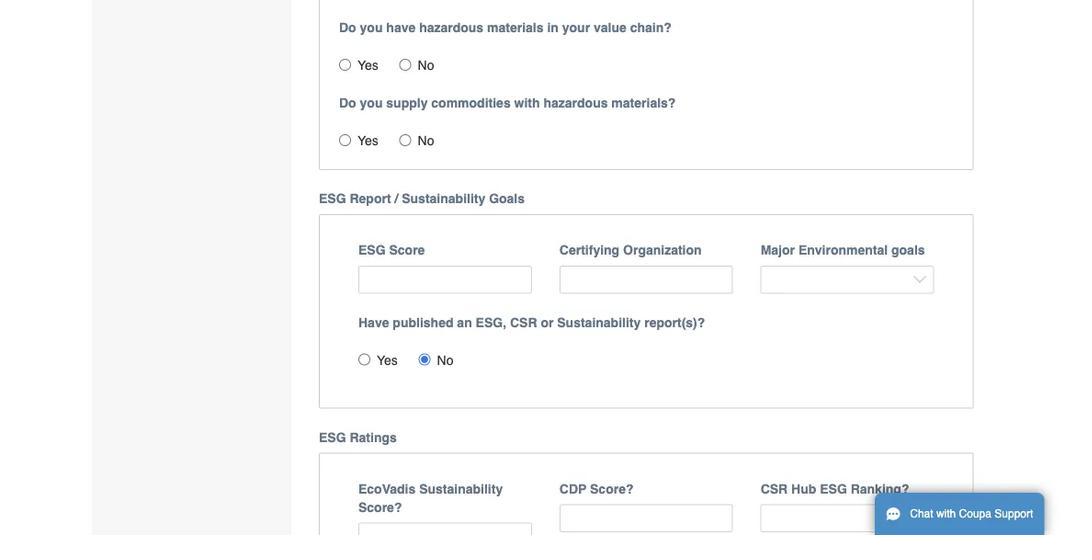 Task type: describe. For each thing, give the bounding box(es) containing it.
do you supply commodities with hazardous materials?
[[339, 95, 676, 110]]

do you have hazardous materials in your value chain?
[[339, 20, 672, 35]]

0 horizontal spatial hazardous
[[419, 20, 484, 35]]

cdp
[[560, 481, 587, 496]]

certifying
[[560, 242, 620, 257]]

CSR Hub ESG Ranking? text field
[[761, 504, 934, 532]]

no for an
[[437, 352, 454, 367]]

organization
[[623, 242, 702, 257]]

certifying organization
[[560, 242, 702, 257]]

hub
[[792, 481, 817, 496]]

esg score
[[359, 242, 425, 257]]

goals
[[489, 191, 525, 206]]

ranking?
[[851, 481, 910, 496]]

chat with coupa support
[[910, 507, 1034, 520]]

report(s)?
[[645, 315, 705, 329]]

chain?
[[630, 20, 672, 35]]

environmental
[[799, 242, 888, 257]]

ecovadis sustainability score?
[[359, 481, 503, 514]]

or
[[541, 315, 554, 329]]

no for have
[[418, 58, 434, 72]]

you for have
[[360, 20, 383, 35]]

yes for do you supply commodities with hazardous materials?
[[358, 133, 379, 148]]

0 horizontal spatial with
[[514, 95, 540, 110]]

yes for do you have hazardous materials in your value chain?
[[358, 58, 379, 72]]

chat
[[910, 507, 934, 520]]

0 vertical spatial sustainability
[[402, 191, 486, 206]]

have published an esg, csr or sustainability report(s)?
[[359, 315, 705, 329]]

ESG Score text field
[[359, 265, 532, 293]]

0 vertical spatial score?
[[590, 481, 634, 496]]

in
[[547, 20, 559, 35]]

supply
[[386, 95, 428, 110]]

yes for have published an esg, csr or sustainability report(s)?
[[377, 352, 398, 367]]

csr hub esg ranking?
[[761, 481, 910, 496]]

goals
[[892, 242, 925, 257]]

with inside button
[[937, 507, 956, 520]]

report
[[350, 191, 391, 206]]

sustainability inside ecovadis sustainability score?
[[419, 481, 503, 496]]

esg for esg ratings
[[319, 430, 346, 444]]

ratings
[[350, 430, 397, 444]]

esg ratings
[[319, 430, 397, 444]]

support
[[995, 507, 1034, 520]]

1 horizontal spatial hazardous
[[544, 95, 608, 110]]

ecovadis
[[359, 481, 416, 496]]

do for do you have hazardous materials in your value chain?
[[339, 20, 356, 35]]

esg right hub
[[820, 481, 847, 496]]

an
[[457, 315, 472, 329]]

CDP Score? text field
[[560, 504, 733, 532]]

cdp score?
[[560, 481, 634, 496]]



Task type: locate. For each thing, give the bounding box(es) containing it.
no
[[418, 58, 434, 72], [418, 133, 434, 148], [437, 352, 454, 367]]

0 vertical spatial yes
[[358, 58, 379, 72]]

1 vertical spatial hazardous
[[544, 95, 608, 110]]

2 vertical spatial sustainability
[[419, 481, 503, 496]]

1 vertical spatial with
[[937, 507, 956, 520]]

1 vertical spatial sustainability
[[557, 315, 641, 329]]

materials
[[487, 20, 544, 35]]

do left supply
[[339, 95, 356, 110]]

do for do you supply commodities with hazardous materials?
[[339, 95, 356, 110]]

sustainability
[[402, 191, 486, 206], [557, 315, 641, 329], [419, 481, 503, 496]]

esg for esg score
[[359, 242, 386, 257]]

2 vertical spatial yes
[[377, 352, 398, 367]]

chat with coupa support button
[[875, 493, 1045, 535]]

you left have
[[360, 20, 383, 35]]

1 vertical spatial csr
[[761, 481, 788, 496]]

0 horizontal spatial score?
[[359, 499, 402, 514]]

esg left ratings
[[319, 430, 346, 444]]

sustainability right or
[[557, 315, 641, 329]]

2 do from the top
[[339, 95, 356, 110]]

you left supply
[[360, 95, 383, 110]]

esg,
[[476, 315, 507, 329]]

csr left or
[[510, 315, 537, 329]]

0 vertical spatial with
[[514, 95, 540, 110]]

you
[[360, 20, 383, 35], [360, 95, 383, 110]]

hazardous
[[419, 20, 484, 35], [544, 95, 608, 110]]

1 you from the top
[[360, 20, 383, 35]]

0 vertical spatial you
[[360, 20, 383, 35]]

0 vertical spatial csr
[[510, 315, 537, 329]]

with
[[514, 95, 540, 110], [937, 507, 956, 520]]

value
[[594, 20, 627, 35]]

no down published
[[437, 352, 454, 367]]

1 horizontal spatial score?
[[590, 481, 634, 496]]

do left have
[[339, 20, 356, 35]]

esg
[[319, 191, 346, 206], [359, 242, 386, 257], [319, 430, 346, 444], [820, 481, 847, 496]]

major
[[761, 242, 795, 257]]

your
[[562, 20, 590, 35]]

with right commodities
[[514, 95, 540, 110]]

materials?
[[612, 95, 676, 110]]

1 vertical spatial yes
[[358, 133, 379, 148]]

esg left score
[[359, 242, 386, 257]]

score? inside ecovadis sustainability score?
[[359, 499, 402, 514]]

/
[[395, 191, 398, 206]]

2 vertical spatial no
[[437, 352, 454, 367]]

1 vertical spatial score?
[[359, 499, 402, 514]]

0 vertical spatial do
[[339, 20, 356, 35]]

None radio
[[339, 59, 351, 71], [339, 134, 351, 146], [400, 134, 411, 146], [419, 353, 431, 365], [339, 59, 351, 71], [339, 134, 351, 146], [400, 134, 411, 146], [419, 353, 431, 365]]

score
[[389, 242, 425, 257]]

csr
[[510, 315, 537, 329], [761, 481, 788, 496]]

hazardous left materials?
[[544, 95, 608, 110]]

score?
[[590, 481, 634, 496], [359, 499, 402, 514]]

score? down ecovadis
[[359, 499, 402, 514]]

have
[[386, 20, 416, 35]]

sustainability up ecovadis sustainability score? text field
[[419, 481, 503, 496]]

no for supply
[[418, 133, 434, 148]]

EcoVadis Sustainability Score? text field
[[359, 522, 532, 535]]

0 vertical spatial no
[[418, 58, 434, 72]]

1 vertical spatial you
[[360, 95, 383, 110]]

no down supply
[[418, 133, 434, 148]]

do
[[339, 20, 356, 35], [339, 95, 356, 110]]

1 do from the top
[[339, 20, 356, 35]]

you for supply
[[360, 95, 383, 110]]

no up supply
[[418, 58, 434, 72]]

1 vertical spatial do
[[339, 95, 356, 110]]

esg report / sustainability goals
[[319, 191, 525, 206]]

1 vertical spatial no
[[418, 133, 434, 148]]

score? right 'cdp'
[[590, 481, 634, 496]]

0 vertical spatial hazardous
[[419, 20, 484, 35]]

sustainability right /
[[402, 191, 486, 206]]

None radio
[[400, 59, 411, 71], [359, 353, 370, 365], [400, 59, 411, 71], [359, 353, 370, 365]]

commodities
[[431, 95, 511, 110]]

1 horizontal spatial with
[[937, 507, 956, 520]]

with right the chat
[[937, 507, 956, 520]]

csr left hub
[[761, 481, 788, 496]]

Certifying Organization text field
[[560, 265, 733, 293]]

major environmental goals
[[761, 242, 925, 257]]

coupa
[[959, 507, 992, 520]]

1 horizontal spatial csr
[[761, 481, 788, 496]]

yes
[[358, 58, 379, 72], [358, 133, 379, 148], [377, 352, 398, 367]]

esg left report
[[319, 191, 346, 206]]

have
[[359, 315, 389, 329]]

0 horizontal spatial csr
[[510, 315, 537, 329]]

esg for esg report / sustainability goals
[[319, 191, 346, 206]]

hazardous right have
[[419, 20, 484, 35]]

published
[[393, 315, 454, 329]]

2 you from the top
[[360, 95, 383, 110]]



Task type: vqa. For each thing, say whether or not it's contained in the screenshot.
navigation
no



